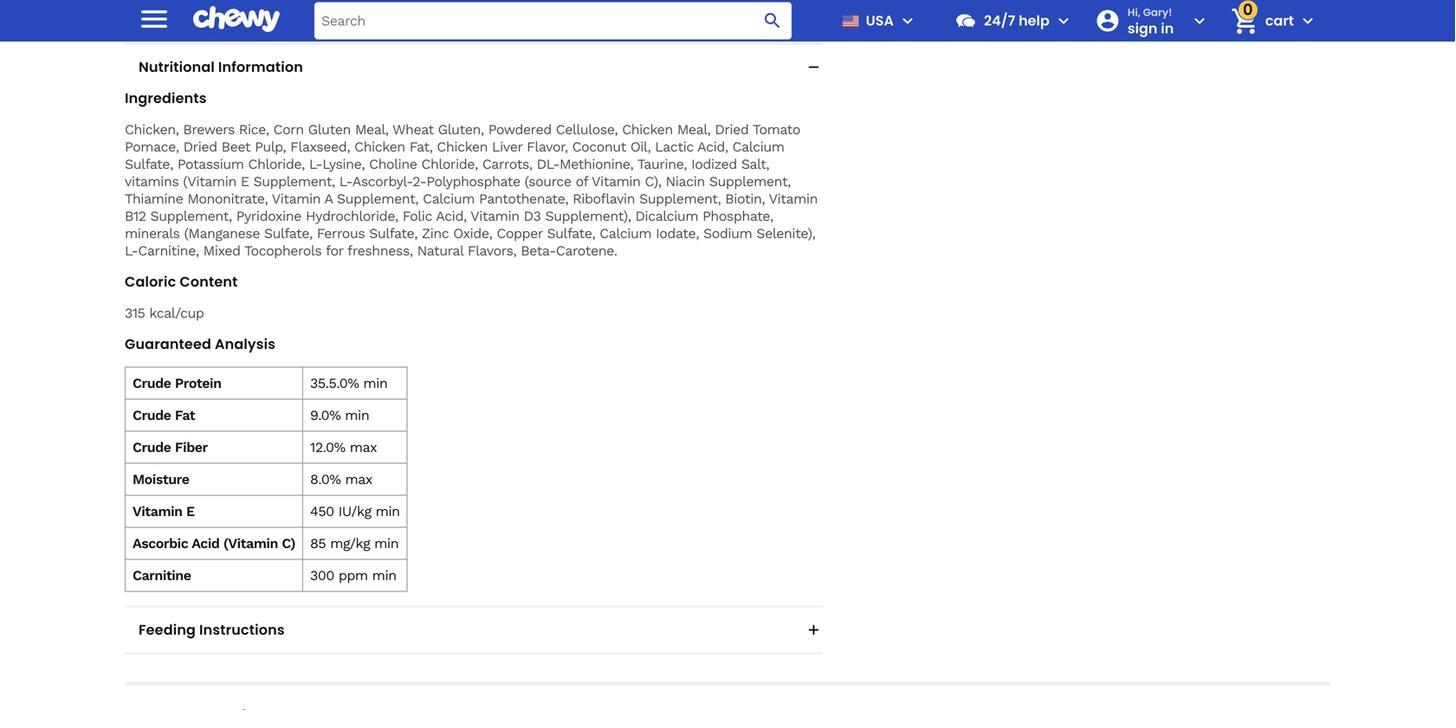 Task type: vqa. For each thing, say whether or not it's contained in the screenshot.


Task type: locate. For each thing, give the bounding box(es) containing it.
1 horizontal spatial calcium
[[600, 225, 652, 242]]

2 horizontal spatial calcium
[[733, 139, 784, 155]]

8.0%
[[310, 471, 341, 488]]

0 horizontal spatial chicken
[[354, 139, 405, 155]]

acid, up zinc
[[436, 208, 467, 224]]

chicken up choline
[[354, 139, 405, 155]]

1 vertical spatial crude
[[133, 407, 171, 424]]

acid, up "iodized"
[[697, 139, 728, 155]]

sulfate, up 'tocopherols'
[[264, 225, 313, 242]]

1 chloride, from the left
[[248, 156, 305, 173]]

liver
[[492, 139, 522, 155]]

gary!
[[1143, 5, 1172, 19]]

crude for crude fiber
[[133, 439, 171, 456]]

meal, up choline
[[355, 121, 389, 138]]

0 horizontal spatial dried
[[183, 139, 217, 155]]

max up 450 iu/kg min
[[345, 471, 372, 488]]

min right the iu/kg
[[376, 503, 400, 520]]

crude up crude fat
[[133, 375, 171, 392]]

dried down brewers
[[183, 139, 217, 155]]

crude for crude protein
[[133, 375, 171, 392]]

kcal/cup
[[149, 305, 204, 321]]

0 horizontal spatial chloride,
[[248, 156, 305, 173]]

1 horizontal spatial l-
[[309, 156, 322, 173]]

1 crude from the top
[[133, 375, 171, 392]]

calcium down polyphosphate
[[423, 191, 475, 207]]

min for ppm
[[372, 568, 396, 584]]

35.5.0% min
[[310, 375, 388, 392]]

menu image up nutritional
[[137, 2, 172, 36]]

supplement, up '(manganese' at the left of the page
[[150, 208, 232, 224]]

beet
[[221, 139, 250, 155]]

supplement, up a
[[253, 173, 335, 190]]

chicken up oil,
[[622, 121, 673, 138]]

chewy home image
[[193, 0, 280, 38]]

1 vertical spatial l-
[[339, 173, 352, 190]]

e up acid
[[186, 503, 195, 520]]

1 vertical spatial e
[[186, 503, 195, 520]]

24/7 help
[[984, 11, 1050, 30]]

450 iu/kg min
[[310, 503, 400, 520]]

crude up moisture
[[133, 439, 171, 456]]

caloric content
[[125, 272, 238, 292]]

1 vertical spatial acid,
[[436, 208, 467, 224]]

feeding instructions
[[139, 620, 285, 640]]

tomato
[[753, 121, 800, 138]]

beta-
[[521, 243, 556, 259]]

guaranteed
[[125, 334, 211, 354]]

1 horizontal spatial e
[[241, 173, 249, 190]]

vitamin up ascorbic
[[133, 503, 182, 520]]

1 horizontal spatial menu image
[[897, 10, 918, 31]]

ingredients
[[125, 88, 207, 108]]

0 horizontal spatial l-
[[125, 243, 138, 259]]

zinc
[[422, 225, 449, 242]]

1 vertical spatial calcium
[[423, 191, 475, 207]]

0 vertical spatial crude
[[133, 375, 171, 392]]

1 horizontal spatial chloride,
[[421, 156, 478, 173]]

(vitamin down the potassium
[[183, 173, 236, 190]]

0 horizontal spatial menu image
[[137, 2, 172, 36]]

hydrochloride,
[[306, 208, 398, 224]]

24/7 help link
[[948, 0, 1050, 42]]

min right mg/kg
[[374, 535, 399, 552]]

fat
[[175, 407, 195, 424]]

rice,
[[239, 121, 269, 138]]

sulfate,
[[125, 156, 173, 173], [264, 225, 313, 242], [369, 225, 418, 242], [547, 225, 595, 242]]

menu image inside usa dropdown button
[[897, 10, 918, 31]]

sulfate, up carotene.
[[547, 225, 595, 242]]

crude for crude fat
[[133, 407, 171, 424]]

1 horizontal spatial meal,
[[677, 121, 711, 138]]

l- down lysine,
[[339, 173, 352, 190]]

dicalcium
[[635, 208, 698, 224]]

chloride,
[[248, 156, 305, 173], [421, 156, 478, 173]]

chloride, down pulp,
[[248, 156, 305, 173]]

crude fiber
[[133, 439, 208, 456]]

supplement, up biotin,
[[709, 173, 791, 190]]

0 vertical spatial max
[[350, 439, 377, 456]]

carotene.
[[556, 243, 617, 259]]

l- down minerals
[[125, 243, 138, 259]]

0 vertical spatial e
[[241, 173, 249, 190]]

menu image right usa
[[897, 10, 918, 31]]

min right 9.0%
[[345, 407, 369, 424]]

chicken down "gluten,"
[[437, 139, 488, 155]]

freshness,
[[347, 243, 413, 259]]

(vitamin left 'c)'
[[223, 535, 278, 552]]

d3
[[524, 208, 541, 224]]

2 crude from the top
[[133, 407, 171, 424]]

cart link
[[1224, 0, 1294, 42]]

supplement, down the ascorbyl-
[[337, 191, 418, 207]]

crude
[[133, 375, 171, 392], [133, 407, 171, 424], [133, 439, 171, 456]]

0 horizontal spatial calcium
[[423, 191, 475, 207]]

crude left fat
[[133, 407, 171, 424]]

taurine,
[[637, 156, 687, 173]]

0 horizontal spatial meal,
[[355, 121, 389, 138]]

(vitamin inside chicken, brewers rice, corn gluten meal, wheat gluten, powdered cellulose, chicken meal, dried tomato pomace, dried beet pulp, flaxseed, chicken fat, chicken liver flavor, coconut oil, lactic acid, calcium sulfate, potassium chloride, l-lysine, choline chloride, carrots, dl-methionine, taurine, iodized salt, vitamins (vitamin e supplement, l-ascorbyl-2-polyphosphate (source of vitamin c), niacin supplement, thiamine mononitrate, vitamin a supplement, calcium pantothenate, riboflavin supplement, biotin, vitamin b12 supplement, pyridoxine hydrochloride, folic acid, vitamin d3 supplement), dicalcium phosphate, minerals (manganese sulfate, ferrous sulfate, zinc oxide, copper sulfate, calcium iodate, sodium selenite), l-carnitine, mixed tocopherols for freshness, natural flavors, beta-carotene.
[[183, 173, 236, 190]]

0 horizontal spatial e
[[186, 503, 195, 520]]

pomace,
[[125, 139, 179, 155]]

1 vertical spatial (vitamin
[[223, 535, 278, 552]]

corn
[[273, 121, 304, 138]]

min
[[363, 375, 388, 392], [345, 407, 369, 424], [376, 503, 400, 520], [374, 535, 399, 552], [372, 568, 396, 584]]

cart
[[1265, 11, 1294, 30]]

9.0%
[[310, 407, 341, 424]]

chicken
[[622, 121, 673, 138], [354, 139, 405, 155], [437, 139, 488, 155]]

b12
[[125, 208, 146, 224]]

ascorbyl-
[[352, 173, 412, 190]]

1 vertical spatial max
[[345, 471, 372, 488]]

sulfate, up vitamins at the top left of page
[[125, 156, 173, 173]]

polyphosphate
[[427, 173, 520, 190]]

max right 12.0%
[[350, 439, 377, 456]]

vitamin
[[592, 173, 641, 190], [272, 191, 321, 207], [769, 191, 818, 207], [471, 208, 519, 224], [133, 503, 182, 520]]

ferrous
[[317, 225, 365, 242]]

acid,
[[697, 139, 728, 155], [436, 208, 467, 224]]

2 horizontal spatial l-
[[339, 173, 352, 190]]

85
[[310, 535, 326, 552]]

calcium down riboflavin
[[600, 225, 652, 242]]

0 vertical spatial (vitamin
[[183, 173, 236, 190]]

0 vertical spatial dried
[[715, 121, 749, 138]]

max
[[350, 439, 377, 456], [345, 471, 372, 488]]

0 vertical spatial acid,
[[697, 139, 728, 155]]

dl-
[[537, 156, 560, 173]]

meal,
[[355, 121, 389, 138], [677, 121, 711, 138]]

3 crude from the top
[[133, 439, 171, 456]]

1 vertical spatial dried
[[183, 139, 217, 155]]

calcium up salt,
[[733, 139, 784, 155]]

1 meal, from the left
[[355, 121, 389, 138]]

in
[[1161, 18, 1174, 38]]

e up "mononitrate,"
[[241, 173, 249, 190]]

(vitamin
[[183, 173, 236, 190], [223, 535, 278, 552]]

tocopherols
[[244, 243, 322, 259]]

meal, up lactic
[[677, 121, 711, 138]]

12.0%
[[310, 439, 345, 456]]

information
[[218, 57, 303, 77]]

pyridoxine
[[236, 208, 301, 224]]

folic
[[403, 208, 432, 224]]

1 horizontal spatial acid,
[[697, 139, 728, 155]]

0 vertical spatial l-
[[309, 156, 322, 173]]

c)
[[282, 535, 295, 552]]

dried
[[715, 121, 749, 138], [183, 139, 217, 155]]

gluten,
[[438, 121, 484, 138]]

min right ppm
[[372, 568, 396, 584]]

l- down flaxseed,
[[309, 156, 322, 173]]

2 vertical spatial calcium
[[600, 225, 652, 242]]

2 vertical spatial crude
[[133, 439, 171, 456]]

caloric
[[125, 272, 176, 292]]

vitamin left a
[[272, 191, 321, 207]]

selenite),
[[756, 225, 815, 242]]

chloride, up polyphosphate
[[421, 156, 478, 173]]

dried up "iodized"
[[715, 121, 749, 138]]

menu image
[[137, 2, 172, 36], [897, 10, 918, 31]]

vitamin up selenite), at the top right of the page
[[769, 191, 818, 207]]

pulp,
[[255, 139, 286, 155]]

e
[[241, 173, 249, 190], [186, 503, 195, 520]]

sodium
[[703, 225, 752, 242]]



Task type: describe. For each thing, give the bounding box(es) containing it.
vitamin up 'oxide,'
[[471, 208, 519, 224]]

max for 8.0% max
[[345, 471, 372, 488]]

feeding
[[139, 620, 196, 640]]

2 horizontal spatial chicken
[[622, 121, 673, 138]]

mononitrate,
[[187, 191, 268, 207]]

crude protein
[[133, 375, 221, 392]]

wheat
[[393, 121, 434, 138]]

submit search image
[[762, 10, 783, 31]]

12.0% max
[[310, 439, 377, 456]]

nutritional information image
[[805, 59, 822, 76]]

account menu image
[[1189, 10, 1210, 31]]

fat,
[[409, 139, 433, 155]]

niacin
[[666, 173, 705, 190]]

of
[[576, 173, 588, 190]]

a
[[324, 191, 333, 207]]

salt,
[[741, 156, 769, 173]]

450
[[310, 503, 334, 520]]

biotin,
[[725, 191, 765, 207]]

chewy support image
[[955, 10, 977, 32]]

carrots,
[[482, 156, 532, 173]]

2 meal, from the left
[[677, 121, 711, 138]]

max for 12.0% max
[[350, 439, 377, 456]]

35.5.0%
[[310, 375, 359, 392]]

oil,
[[630, 139, 651, 155]]

oxide,
[[453, 225, 492, 242]]

iodate,
[[656, 225, 699, 242]]

moisture
[[133, 471, 189, 488]]

2 vertical spatial l-
[[125, 243, 138, 259]]

flavors,
[[468, 243, 516, 259]]

usa
[[866, 11, 894, 30]]

nutritional information
[[139, 57, 303, 77]]

vitamins
[[125, 173, 179, 190]]

2-
[[412, 173, 427, 190]]

phosphate,
[[703, 208, 773, 224]]

crude fat
[[133, 407, 195, 424]]

fiber
[[175, 439, 208, 456]]

analysis
[[215, 334, 276, 354]]

e inside chicken, brewers rice, corn gluten meal, wheat gluten, powdered cellulose, chicken meal, dried tomato pomace, dried beet pulp, flaxseed, chicken fat, chicken liver flavor, coconut oil, lactic acid, calcium sulfate, potassium chloride, l-lysine, choline chloride, carrots, dl-methionine, taurine, iodized salt, vitamins (vitamin e supplement, l-ascorbyl-2-polyphosphate (source of vitamin c), niacin supplement, thiamine mononitrate, vitamin a supplement, calcium pantothenate, riboflavin supplement, biotin, vitamin b12 supplement, pyridoxine hydrochloride, folic acid, vitamin d3 supplement), dicalcium phosphate, minerals (manganese sulfate, ferrous sulfate, zinc oxide, copper sulfate, calcium iodate, sodium selenite), l-carnitine, mixed tocopherols for freshness, natural flavors, beta-carotene.
[[241, 173, 249, 190]]

thiamine
[[125, 191, 183, 207]]

powdered
[[488, 121, 552, 138]]

items image
[[1229, 6, 1260, 36]]

(source
[[525, 173, 571, 190]]

85 mg/kg min
[[310, 535, 399, 552]]

vitamin e
[[133, 503, 195, 520]]

Search text field
[[314, 2, 792, 39]]

guaranteed analysis
[[125, 334, 276, 354]]

8.0% max
[[310, 471, 372, 488]]

1 horizontal spatial chicken
[[437, 139, 488, 155]]

hi,
[[1128, 5, 1141, 19]]

300 ppm min
[[310, 568, 396, 584]]

flaxseed,
[[290, 139, 350, 155]]

chicken,
[[125, 121, 179, 138]]

min for iu/kg
[[376, 503, 400, 520]]

mixed
[[203, 243, 240, 259]]

feeding instructions image
[[805, 622, 822, 639]]

flavor,
[[527, 139, 568, 155]]

help
[[1019, 11, 1050, 30]]

0 vertical spatial calcium
[[733, 139, 784, 155]]

iu/kg
[[338, 503, 371, 520]]

instructions
[[199, 620, 285, 640]]

Product search field
[[314, 2, 792, 39]]

sulfate, up freshness,
[[369, 225, 418, 242]]

natural
[[417, 243, 463, 259]]

content
[[180, 272, 238, 292]]

protein
[[175, 375, 221, 392]]

supplement),
[[545, 208, 631, 224]]

1 horizontal spatial dried
[[715, 121, 749, 138]]

copper
[[497, 225, 543, 242]]

0 horizontal spatial acid,
[[436, 208, 467, 224]]

gluten
[[308, 121, 351, 138]]

ppm
[[339, 568, 368, 584]]

chicken, brewers rice, corn gluten meal, wheat gluten, powdered cellulose, chicken meal, dried tomato pomace, dried beet pulp, flaxseed, chicken fat, chicken liver flavor, coconut oil, lactic acid, calcium sulfate, potassium chloride, l-lysine, choline chloride, carrots, dl-methionine, taurine, iodized salt, vitamins (vitamin e supplement, l-ascorbyl-2-polyphosphate (source of vitamin c), niacin supplement, thiamine mononitrate, vitamin a supplement, calcium pantothenate, riboflavin supplement, biotin, vitamin b12 supplement, pyridoxine hydrochloride, folic acid, vitamin d3 supplement), dicalcium phosphate, minerals (manganese sulfate, ferrous sulfate, zinc oxide, copper sulfate, calcium iodate, sodium selenite), l-carnitine, mixed tocopherols for freshness, natural flavors, beta-carotene.
[[125, 121, 818, 259]]

coconut
[[572, 139, 626, 155]]

mg/kg
[[330, 535, 370, 552]]

24/7
[[984, 11, 1015, 30]]

methionine,
[[560, 156, 633, 173]]

315 kcal/cup
[[125, 305, 204, 321]]

lactic
[[655, 139, 694, 155]]

vitamin up riboflavin
[[592, 173, 641, 190]]

min right 35.5.0%
[[363, 375, 388, 392]]

(manganese
[[184, 225, 260, 242]]

brewers
[[183, 121, 235, 138]]

supplement, down niacin
[[639, 191, 721, 207]]

315
[[125, 305, 145, 321]]

carnitine,
[[138, 243, 199, 259]]

choline
[[369, 156, 417, 173]]

2 chloride, from the left
[[421, 156, 478, 173]]

min for mg/kg
[[374, 535, 399, 552]]

potassium
[[177, 156, 244, 173]]

cart menu image
[[1298, 10, 1318, 31]]

minerals
[[125, 225, 180, 242]]

sign
[[1128, 18, 1158, 38]]

help menu image
[[1053, 10, 1074, 31]]



